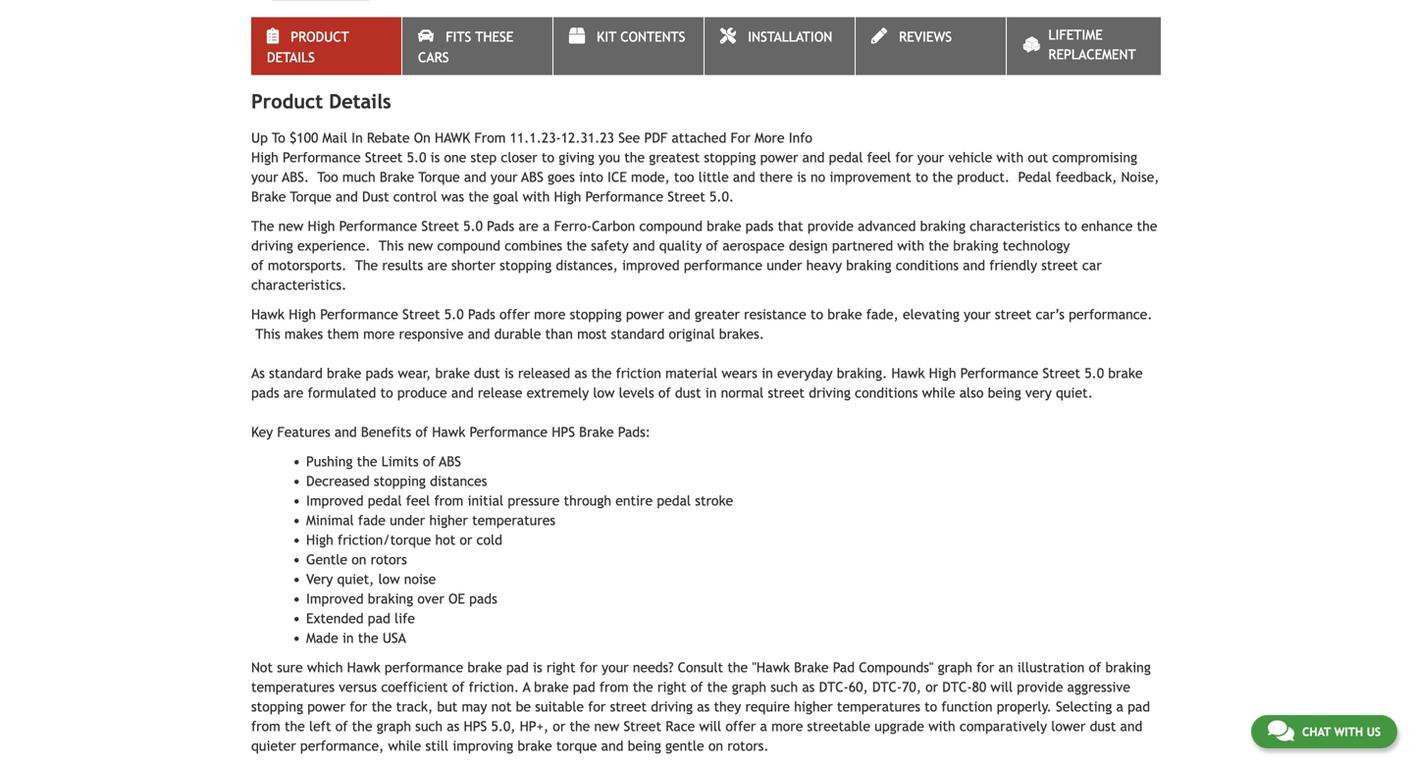 Task type: vqa. For each thing, say whether or not it's contained in the screenshot.
top product
yes



Task type: describe. For each thing, give the bounding box(es) containing it.
5.0 inside the new high performance street 5.0 pads are a ferro-carbon compound brake pads that provide advanced braking characteristics to enhance the driving experience.  this new compound combines the safety and quality of aerospace design partnered with the braking technology of motorsports.  the results are shorter stopping distances, improved performance under heavy braking conditions and friendly street car characteristics.
[[463, 218, 483, 234]]

driving inside the new high performance street 5.0 pads are a ferro-carbon compound brake pads that provide advanced braking characteristics to enhance the driving experience.  this new compound combines the safety and quality of aerospace design partnered with the braking technology of motorsports.  the results are shorter stopping distances, improved performance under heavy braking conditions and friendly street car characteristics.
[[251, 238, 293, 254]]

reviews link
[[856, 17, 1006, 75]]

features
[[277, 424, 330, 440]]

product inside product details
[[291, 29, 349, 45]]

not
[[491, 699, 512, 715]]

as inside as standard brake pads wear, brake dust is released as the friction material wears in everyday braking. hawk high performance street 5.0 brake pads are formulated to produce and release extremely low levels of dust in normal street driving conditions while also being very quiet.
[[575, 366, 587, 381]]

standard inside hawk high performance street 5.0 pads offer more stopping power and greater resistance to brake fade, elevating your street car's performance. this makes them more responsive and durable than most standard original brakes.
[[611, 326, 665, 342]]

provide inside not sure which hawk performance brake pad is right for your needs? consult the "hawk brake pad compounds" graph for an illustration of braking temperatures versus coefficient of friction. a brake pad from the right of the graph such as dtc-60, dtc-70, or dtc-80 will provide aggressive stopping power for the track, but may not be suitable for street driving as they require higher temperatures to function properly. selecting a pad from the left of the graph such as hps 5.0, hp+, or the new street race will offer a more streetable upgrade with comparatively lower dust and quieter performance, while still improving brake torque and being gentle on rotors.
[[1017, 680, 1063, 695]]

1 horizontal spatial compound
[[639, 218, 703, 234]]

1 vertical spatial are
[[427, 258, 447, 273]]

2 vertical spatial a
[[760, 719, 768, 735]]

0 horizontal spatial more
[[363, 326, 395, 342]]

they
[[714, 699, 741, 715]]

into
[[579, 169, 603, 185]]

pad inside pushing the limits of abs decreased stopping distances improved pedal feel from initial pressure through entire pedal stroke minimal fade under higher temperatures high friction/torque hot or cold gentle on rotors very quiet, low noise improved braking over oe pads extended pad life made in the usa
[[368, 611, 390, 627]]

and left friendly
[[963, 258, 986, 273]]

with left us
[[1335, 725, 1364, 739]]

also
[[960, 385, 984, 401]]

through
[[564, 493, 612, 509]]

goes
[[548, 169, 575, 185]]

extended
[[306, 611, 364, 627]]

2 vertical spatial graph
[[377, 719, 411, 735]]

1 vertical spatial graph
[[732, 680, 767, 695]]

much
[[342, 169, 376, 185]]

vehicle
[[949, 150, 993, 165]]

one
[[444, 150, 467, 165]]

product details link
[[251, 17, 401, 75]]

performance hps brake
[[470, 424, 614, 440]]

still
[[426, 739, 449, 754]]

and up 'no'
[[803, 150, 825, 165]]

kit contents link
[[554, 17, 704, 75]]

2 horizontal spatial in
[[762, 366, 773, 381]]

power inside hawk high performance street 5.0 pads offer more stopping power and greater resistance to brake fade, elevating your street car's performance. this makes them more responsive and durable than most standard original brakes.
[[626, 307, 664, 322]]

the down see
[[625, 150, 645, 165]]

the up they
[[707, 680, 728, 695]]

with left out
[[997, 150, 1024, 165]]

to right improvement
[[916, 169, 929, 185]]

1 horizontal spatial or
[[553, 719, 566, 735]]

shorter
[[452, 258, 496, 273]]

combines
[[505, 238, 562, 254]]

performance inside hawk high performance street 5.0 pads offer more stopping power and greater resistance to brake fade, elevating your street car's performance. this makes them more responsive and durable than most standard original brakes.
[[320, 307, 398, 322]]

comparatively
[[960, 719, 1047, 735]]

with inside the new high performance street 5.0 pads are a ferro-carbon compound brake pads that provide advanced braking characteristics to enhance the driving experience.  this new compound combines the safety and quality of aerospace design partnered with the braking technology of motorsports.  the results are shorter stopping distances, improved performance under heavy braking conditions and friendly street car characteristics.
[[898, 238, 925, 254]]

braking.
[[837, 366, 888, 381]]

the new high performance street 5.0 pads are a ferro-carbon compound brake pads that provide advanced braking characteristics to enhance the driving experience.  this new compound combines the safety and quality of aerospace design partnered with the braking technology of motorsports.  the results are shorter stopping distances, improved performance under heavy braking conditions and friendly street car characteristics.
[[251, 218, 1158, 293]]

low inside as standard brake pads wear, brake dust is released as the friction material wears in everyday braking. hawk high performance street 5.0 brake pads are formulated to produce and release extremely low levels of dust in normal street driving conditions while also being very quiet.
[[593, 385, 615, 401]]

5.0.
[[710, 189, 734, 205]]

the down the vehicle
[[933, 169, 953, 185]]

goal
[[493, 189, 519, 205]]

your up goal
[[491, 169, 518, 185]]

from
[[474, 130, 506, 146]]

0 vertical spatial torque
[[419, 169, 460, 185]]

the up elevating
[[929, 238, 949, 254]]

performance down "ice" on the top left
[[586, 189, 664, 205]]

of up performance, on the left
[[335, 719, 348, 735]]

temperatures inside pushing the limits of abs decreased stopping distances improved pedal feel from initial pressure through entire pedal stroke minimal fade under higher temperatures high friction/torque hot or cold gentle on rotors very quiet, low noise improved braking over oe pads extended pad life made in the usa
[[472, 513, 556, 528]]

power inside not sure which hawk performance brake pad is right for your needs? consult the "hawk brake pad compounds" graph for an illustration of braking temperatures versus coefficient of friction. a brake pad from the right of the graph such as dtc-60, dtc-70, or dtc-80 will provide aggressive stopping power for the track, but may not be suitable for street driving as they require higher temperatures to function properly. selecting a pad from the left of the graph such as hps 5.0, hp+, or the new street race will offer a more streetable upgrade with comparatively lower dust and quieter performance, while still improving brake torque and being gentle on rotors.
[[307, 699, 346, 715]]

illustration
[[1018, 660, 1085, 676]]

original
[[669, 326, 715, 342]]

pad up a
[[506, 660, 529, 676]]

1 vertical spatial new
[[408, 238, 433, 254]]

is inside not sure which hawk performance brake pad is right for your needs? consult the "hawk brake pad compounds" graph for an illustration of braking temperatures versus coefficient of friction. a brake pad from the right of the graph such as dtc-60, dtc-70, or dtc-80 will provide aggressive stopping power for the track, but may not be suitable for street driving as they require higher temperatures to function properly. selecting a pad from the left of the graph such as hps 5.0, hp+, or the new street race will offer a more streetable upgrade with comparatively lower dust and quieter performance, while still improving brake torque and being gentle on rotors.
[[533, 660, 542, 676]]

high inside the new high performance street 5.0 pads are a ferro-carbon compound brake pads that provide advanced braking characteristics to enhance the driving experience.  this new compound combines the safety and quality of aerospace design partnered with the braking technology of motorsports.  the results are shorter stopping distances, improved performance under heavy braking conditions and friendly street car characteristics.
[[308, 218, 335, 234]]

them
[[327, 326, 359, 342]]

a inside the new high performance street 5.0 pads are a ferro-carbon compound brake pads that provide advanced braking characteristics to enhance the driving experience.  this new compound combines the safety and quality of aerospace design partnered with the braking technology of motorsports.  the results are shorter stopping distances, improved performance under heavy braking conditions and friendly street car characteristics.
[[543, 218, 550, 234]]

0 vertical spatial more
[[534, 307, 566, 322]]

street inside as standard brake pads wear, brake dust is released as the friction material wears in everyday braking. hawk high performance street 5.0 brake pads are formulated to produce and release extremely low levels of dust in normal street driving conditions while also being very quiet.
[[768, 385, 805, 401]]

giving
[[559, 150, 595, 165]]

performance up too
[[283, 150, 361, 165]]

lower
[[1052, 719, 1086, 735]]

hawk inside hawk high performance street 5.0 pads offer more stopping power and greater resistance to brake fade, elevating your street car's performance. this makes them more responsive and durable than most standard original brakes.
[[251, 307, 285, 322]]

and up the original
[[668, 307, 691, 322]]

1 dtc- from the left
[[819, 680, 849, 695]]

for up the suitable
[[580, 660, 598, 676]]

as up streetable in the bottom of the page
[[802, 680, 815, 695]]

friendly
[[990, 258, 1038, 273]]

street inside as standard brake pads wear, brake dust is released as the friction material wears in everyday braking. hawk high performance street 5.0 brake pads are formulated to produce and release extremely low levels of dust in normal street driving conditions while also being very quiet.
[[1043, 366, 1081, 381]]

no
[[811, 169, 826, 185]]

on inside not sure which hawk performance brake pad is right for your needs? consult the "hawk brake pad compounds" graph for an illustration of braking temperatures versus coefficient of friction. a brake pad from the right of the graph such as dtc-60, dtc-70, or dtc-80 will provide aggressive stopping power for the track, but may not be suitable for street driving as they require higher temperatures to function properly. selecting a pad from the left of the graph such as hps 5.0, hp+, or the new street race will offer a more streetable upgrade with comparatively lower dust and quieter performance, while still improving brake torque and being gentle on rotors.
[[709, 739, 723, 754]]

low inside pushing the limits of abs decreased stopping distances improved pedal feel from initial pressure through entire pedal stroke minimal fade under higher temperatures high friction/torque hot or cold gentle on rotors very quiet, low noise improved braking over oe pads extended pad life made in the usa
[[378, 572, 400, 587]]

very
[[306, 572, 333, 587]]

brake inside the new high performance street 5.0 pads are a ferro-carbon compound brake pads that provide advanced braking characteristics to enhance the driving experience.  this new compound combines the safety and quality of aerospace design partnered with the braking technology of motorsports.  the results are shorter stopping distances, improved performance under heavy braking conditions and friendly street car characteristics.
[[707, 218, 742, 234]]

for
[[731, 130, 751, 146]]

under inside pushing the limits of abs decreased stopping distances improved pedal feel from initial pressure through entire pedal stroke minimal fade under higher temperatures high friction/torque hot or cold gentle on rotors very quiet, low noise improved braking over oe pads extended pad life made in the usa
[[390, 513, 425, 528]]

be
[[516, 699, 531, 715]]

street inside the new high performance street 5.0 pads are a ferro-carbon compound brake pads that provide advanced braking characteristics to enhance the driving experience.  this new compound combines the safety and quality of aerospace design partnered with the braking technology of motorsports.  the results are shorter stopping distances, improved performance under heavy braking conditions and friendly street car characteristics.
[[421, 218, 459, 234]]

conditions inside the new high performance street 5.0 pads are a ferro-carbon compound brake pads that provide advanced braking characteristics to enhance the driving experience.  this new compound combines the safety and quality of aerospace design partnered with the braking technology of motorsports.  the results are shorter stopping distances, improved performance under heavy braking conditions and friendly street car characteristics.
[[896, 258, 959, 273]]

2 improved from the top
[[306, 591, 364, 607]]

higher inside pushing the limits of abs decreased stopping distances improved pedal feel from initial pressure through entire pedal stroke minimal fade under higher temperatures high friction/torque hot or cold gentle on rotors very quiet, low noise improved braking over oe pads extended pad life made in the usa
[[429, 513, 468, 528]]

little
[[699, 169, 729, 185]]

brake up friction.
[[468, 660, 502, 676]]

too
[[674, 169, 694, 185]]

pressure
[[508, 493, 560, 509]]

are inside as standard brake pads wear, brake dust is released as the friction material wears in everyday braking. hawk high performance street 5.0 brake pads are formulated to produce and release extremely low levels of dust in normal street driving conditions while also being very quiet.
[[284, 385, 304, 401]]

levels
[[619, 385, 654, 401]]

streetable
[[807, 719, 871, 735]]

function
[[942, 699, 993, 715]]

as up will
[[697, 699, 710, 715]]

brake inside hawk high performance street 5.0 pads offer more stopping power and greater resistance to brake fade, elevating your street car's performance. this makes them more responsive and durable than most standard original brakes.
[[828, 307, 862, 322]]

aerospace
[[723, 238, 785, 254]]

quieter
[[251, 739, 296, 754]]

benefits
[[361, 424, 411, 440]]

street inside the new high performance street 5.0 pads are a ferro-carbon compound brake pads that provide advanced braking characteristics to enhance the driving experience.  this new compound combines the safety and quality of aerospace design partnered with the braking technology of motorsports.  the results are shorter stopping distances, improved performance under heavy braking conditions and friendly street car characteristics.
[[1042, 258, 1078, 273]]

1 vertical spatial temperatures
[[251, 680, 335, 695]]

is left one
[[431, 150, 440, 165]]

and right torque
[[601, 739, 624, 754]]

brake up the suitable
[[534, 680, 569, 695]]

the up performance, on the left
[[352, 719, 372, 735]]

hawk high performance street 5.0 pads offer more stopping power and greater resistance to brake fade, elevating your street car's performance. this makes them more responsive and durable than most standard original brakes.
[[251, 307, 1153, 342]]

us
[[1367, 725, 1381, 739]]

0 vertical spatial right
[[547, 660, 576, 676]]

released
[[518, 366, 570, 381]]

1 vertical spatial such
[[415, 719, 443, 735]]

new inside not sure which hawk performance brake pad is right for your needs? consult the "hawk brake pad compounds" graph for an illustration of braking temperatures versus coefficient of friction. a brake pad from the right of the graph such as dtc-60, dtc-70, or dtc-80 will provide aggressive stopping power for the track, but may not be suitable for street driving as they require higher temperatures to function properly. selecting a pad from the left of the graph such as hps 5.0, hp+, or the new street race will offer a more streetable upgrade with comparatively lower dust and quieter performance, while still improving brake torque and being gentle on rotors.
[[594, 719, 620, 735]]

2 dtc- from the left
[[872, 680, 902, 695]]

brake up "produce"
[[435, 366, 470, 381]]

improvement
[[830, 169, 912, 185]]

reviews
[[899, 29, 952, 45]]

this
[[255, 326, 280, 342]]

a
[[523, 680, 530, 695]]

1 horizontal spatial details
[[329, 90, 391, 113]]

1 vertical spatial compound
[[437, 238, 501, 254]]

there
[[760, 169, 793, 185]]

braking up friendly
[[953, 238, 999, 254]]

to inside not sure which hawk performance brake pad is right for your needs? consult the "hawk brake pad compounds" graph for an illustration of braking temperatures versus coefficient of friction. a brake pad from the right of the graph such as dtc-60, dtc-70, or dtc-80 will provide aggressive stopping power for the track, but may not be suitable for street driving as they require higher temperatures to function properly. selecting a pad from the left of the graph such as hps 5.0, hp+, or the new street race will offer a more streetable upgrade with comparatively lower dust and quieter performance, while still improving brake torque and being gentle on rotors.
[[925, 699, 938, 715]]

abs inside high performance street 5.0 is one step closer to giving you the greatest stopping power and pedal feel for your vehicle with out compromising your abs.  too much brake torque and your abs goes into ice mode, too little and there is no improvement to the product.  pedal feedback, noise, brake torque and dust control was the goal with high performance street 5.0.
[[521, 169, 544, 185]]

up
[[251, 130, 268, 146]]

2 vertical spatial pads
[[251, 385, 279, 401]]

1 vertical spatial dust
[[675, 385, 701, 401]]

of down consult
[[691, 680, 703, 695]]

higher inside not sure which hawk performance brake pad is right for your needs? consult the "hawk brake pad compounds" graph for an illustration of braking temperatures versus coefficient of friction. a brake pad from the right of the graph such as dtc-60, dtc-70, or dtc-80 will provide aggressive stopping power for the track, but may not be suitable for street driving as they require higher temperatures to function properly. selecting a pad from the left of the graph such as hps 5.0, hp+, or the new street race will offer a more streetable upgrade with comparatively lower dust and quieter performance, while still improving brake torque and being gentle on rotors.
[[794, 699, 833, 715]]

braking right "advanced"
[[920, 218, 966, 234]]

pads inside hawk high performance street 5.0 pads offer more stopping power and greater resistance to brake fade, elevating your street car's performance. this makes them more responsive and durable than most standard original brakes.
[[468, 307, 496, 322]]

offer inside hawk high performance street 5.0 pads offer more stopping power and greater resistance to brake fade, elevating your street car's performance. this makes them more responsive and durable than most standard original brakes.
[[500, 307, 530, 322]]

pedal for minimal
[[657, 493, 691, 509]]

as down but
[[447, 719, 460, 735]]

consult
[[678, 660, 724, 676]]

1 vertical spatial right
[[658, 680, 687, 695]]

not
[[251, 660, 273, 676]]

with right goal
[[523, 189, 550, 205]]

hps
[[464, 719, 487, 735]]

performance inside the new high performance street 5.0 pads are a ferro-carbon compound brake pads that provide advanced braking characteristics to enhance the driving experience.  this new compound combines the safety and quality of aerospace design partnered with the braking technology of motorsports.  the results are shorter stopping distances, improved performance under heavy braking conditions and friendly street car characteristics.
[[684, 258, 763, 273]]

1 vertical spatial a
[[1117, 699, 1124, 715]]

quiet,
[[337, 572, 374, 587]]

extremely
[[527, 385, 589, 401]]

and up 5.0.
[[733, 169, 756, 185]]

the right enhance
[[1137, 218, 1158, 234]]

the down needs?
[[633, 680, 653, 695]]

high inside hawk high performance street 5.0 pads offer more stopping power and greater resistance to brake fade, elevating your street car's performance. this makes them more responsive and durable than most standard original brakes.
[[289, 307, 316, 322]]

race
[[666, 719, 695, 735]]

cars
[[418, 49, 449, 65]]

contents
[[621, 29, 686, 45]]

braking inside pushing the limits of abs decreased stopping distances improved pedal feel from initial pressure through entire pedal stroke minimal fade under higher temperatures high friction/torque hot or cold gentle on rotors very quiet, low noise improved braking over oe pads extended pad life made in the usa
[[368, 591, 413, 607]]

the left limits
[[357, 454, 377, 470]]

offer inside not sure which hawk performance brake pad is right for your needs? consult the "hawk brake pad compounds" graph for an illustration of braking temperatures versus coefficient of friction. a brake pad from the right of the graph such as dtc-60, dtc-70, or dtc-80 will provide aggressive stopping power for the track, but may not be suitable for street driving as they require higher temperatures to function properly. selecting a pad from the left of the graph such as hps 5.0, hp+, or the new street race will offer a more streetable upgrade with comparatively lower dust and quieter performance, while still improving brake torque and being gentle on rotors.
[[726, 719, 756, 735]]

the up torque
[[570, 719, 590, 735]]

pedal
[[1018, 169, 1052, 185]]

for down versus
[[350, 699, 367, 715]]

elevating
[[903, 307, 960, 322]]

power inside high performance street 5.0 is one step closer to giving you the greatest stopping power and pedal feel for your vehicle with out compromising your abs.  too much brake torque and your abs goes into ice mode, too little and there is no improvement to the product.  pedal feedback, noise, brake torque and dust control was the goal with high performance street 5.0.
[[760, 150, 798, 165]]

rebate
[[367, 130, 410, 146]]

feedback,
[[1056, 169, 1117, 185]]

quiet.
[[1056, 385, 1093, 401]]

pads inside the new high performance street 5.0 pads are a ferro-carbon compound brake pads that provide advanced braking characteristics to enhance the driving experience.  this new compound combines the safety and quality of aerospace design partnered with the braking technology of motorsports.  the results are shorter stopping distances, improved performance under heavy braking conditions and friendly street car characteristics.
[[487, 218, 514, 234]]

enhance
[[1082, 218, 1133, 234]]

your left the vehicle
[[918, 150, 945, 165]]

the down versus
[[372, 699, 392, 715]]

mode,
[[631, 169, 670, 185]]

driving inside not sure which hawk performance brake pad is right for your needs? consult the "hawk brake pad compounds" graph for an illustration of braking temperatures versus coefficient of friction. a brake pad from the right of the graph such as dtc-60, dtc-70, or dtc-80 will provide aggressive stopping power for the track, but may not be suitable for street driving as they require higher temperatures to function properly. selecting a pad from the left of the graph such as hps 5.0, hp+, or the new street race will offer a more streetable upgrade with comparatively lower dust and quieter performance, while still improving brake torque and being gentle on rotors.
[[651, 699, 693, 715]]

and inside as standard brake pads wear, brake dust is released as the friction material wears in everyday braking. hawk high performance street 5.0 brake pads are formulated to produce and release extremely low levels of dust in normal street driving conditions while also being very quiet.
[[451, 385, 474, 401]]

ice
[[608, 169, 627, 185]]

hawk inside as standard brake pads wear, brake dust is released as the friction material wears in everyday braking. hawk high performance street 5.0 brake pads are formulated to produce and release extremely low levels of dust in normal street driving conditions while also being very quiet.
[[892, 366, 925, 381]]

0 horizontal spatial dust
[[474, 366, 500, 381]]

compounds"
[[859, 660, 934, 676]]

and up "improved"
[[633, 238, 655, 254]]

2 horizontal spatial graph
[[938, 660, 973, 676]]

brake inside not sure which hawk performance brake pad is right for your needs? consult the "hawk brake pad compounds" graph for an illustration of braking temperatures versus coefficient of friction. a brake pad from the right of the graph such as dtc-60, dtc-70, or dtc-80 will provide aggressive stopping power for the track, but may not be suitable for street driving as they require higher temperatures to function properly. selecting a pad from the left of the graph such as hps 5.0, hp+, or the new street race will offer a more streetable upgrade with comparatively lower dust and quieter performance, while still improving brake torque and being gentle on rotors.
[[794, 660, 829, 676]]

street inside hawk high performance street 5.0 pads offer more stopping power and greater resistance to brake fade, elevating your street car's performance. this makes them more responsive and durable than most standard original brakes.
[[995, 307, 1032, 322]]

require
[[745, 699, 790, 715]]

being inside not sure which hawk performance brake pad is right for your needs? consult the "hawk brake pad compounds" graph for an illustration of braking temperatures versus coefficient of friction. a brake pad from the right of the graph such as dtc-60, dtc-70, or dtc-80 will provide aggressive stopping power for the track, but may not be suitable for street driving as they require higher temperatures to function properly. selecting a pad from the left of the graph such as hps 5.0, hp+, or the new street race will offer a more streetable upgrade with comparatively lower dust and quieter performance, while still improving brake torque and being gentle on rotors.
[[628, 739, 661, 754]]

braking down the "partnered"
[[846, 258, 892, 273]]

pads:
[[618, 424, 651, 440]]

of right benefits
[[416, 424, 428, 440]]

durable
[[494, 326, 541, 342]]

results
[[382, 258, 423, 273]]

brake down 'performance.'
[[1108, 366, 1143, 381]]

street down rebate on the left top of page
[[365, 150, 403, 165]]

key
[[251, 424, 273, 440]]

and down aggressive
[[1120, 719, 1143, 735]]

than
[[545, 326, 573, 342]]

"hawk
[[752, 660, 790, 676]]

while inside as standard brake pads wear, brake dust is released as the friction material wears in everyday braking. hawk high performance street 5.0 brake pads are formulated to produce and release extremely low levels of dust in normal street driving conditions while also being very quiet.
[[922, 385, 956, 401]]

2 horizontal spatial or
[[926, 680, 938, 695]]

and up pushing
[[335, 424, 357, 440]]

the right was
[[469, 189, 489, 205]]

distances,
[[556, 258, 618, 273]]

5.0 inside as standard brake pads wear, brake dust is released as the friction material wears in everyday braking. hawk high performance street 5.0 brake pads are formulated to produce and release extremely low levels of dust in normal street driving conditions while also being very quiet.
[[1085, 366, 1104, 381]]



Task type: locate. For each thing, give the bounding box(es) containing it.
1 horizontal spatial brake
[[380, 169, 415, 185]]

torque
[[419, 169, 460, 185], [290, 189, 332, 205]]

2 vertical spatial brake
[[794, 660, 829, 676]]

1 vertical spatial improved
[[306, 591, 364, 607]]

such up still
[[415, 719, 443, 735]]

brake left the pad at the bottom right of page
[[794, 660, 829, 676]]

1 horizontal spatial are
[[427, 258, 447, 273]]

gentle
[[665, 739, 704, 754]]

new up results
[[408, 238, 433, 254]]

performance up them
[[320, 307, 398, 322]]

in right wears
[[762, 366, 773, 381]]

0 vertical spatial compound
[[639, 218, 703, 234]]

was
[[441, 189, 464, 205]]

standard right as
[[269, 366, 323, 381]]

1 vertical spatial pads
[[366, 366, 394, 381]]

1 vertical spatial conditions
[[855, 385, 918, 401]]

design
[[789, 238, 828, 254]]

2 horizontal spatial pads
[[746, 218, 774, 234]]

while left still
[[388, 739, 421, 754]]

dust inside not sure which hawk performance brake pad is right for your needs? consult the "hawk brake pad compounds" graph for an illustration of braking temperatures versus coefficient of friction. a brake pad from the right of the graph such as dtc-60, dtc-70, or dtc-80 will provide aggressive stopping power for the track, but may not be suitable for street driving as they require higher temperatures to function properly. selecting a pad from the left of the graph such as hps 5.0, hp+, or the new street race will offer a more streetable upgrade with comparatively lower dust and quieter performance, while still improving brake torque and being gentle on rotors.
[[1090, 719, 1116, 735]]

on inside pushing the limits of abs decreased stopping distances improved pedal feel from initial pressure through entire pedal stroke minimal fade under higher temperatures high friction/torque hot or cold gentle on rotors very quiet, low noise improved braking over oe pads extended pad life made in the usa
[[352, 552, 367, 568]]

kit contents
[[597, 29, 686, 45]]

pdf
[[644, 130, 668, 146]]

with down function
[[929, 719, 956, 735]]

street left race
[[624, 719, 662, 735]]

of up but
[[452, 680, 465, 695]]

on
[[414, 130, 431, 146]]

car
[[1083, 258, 1102, 273]]

brake up control
[[380, 169, 415, 185]]

stopping inside pushing the limits of abs decreased stopping distances improved pedal feel from initial pressure through entire pedal stroke minimal fade under higher temperatures high friction/torque hot or cold gentle on rotors very quiet, low noise improved braking over oe pads extended pad life made in the usa
[[374, 474, 426, 489]]

brake down hp+,
[[518, 739, 552, 754]]

1 horizontal spatial from
[[434, 493, 464, 509]]

offer up rotors.
[[726, 719, 756, 735]]

1 horizontal spatial dust
[[675, 385, 701, 401]]

1 vertical spatial driving
[[809, 385, 851, 401]]

1 horizontal spatial pedal
[[657, 493, 691, 509]]

pads up durable
[[468, 307, 496, 322]]

0 horizontal spatial pedal
[[368, 493, 402, 509]]

your inside not sure which hawk performance brake pad is right for your needs? consult the "hawk brake pad compounds" graph for an illustration of braking temperatures versus coefficient of friction. a brake pad from the right of the graph such as dtc-60, dtc-70, or dtc-80 will provide aggressive stopping power for the track, but may not be suitable for street driving as they require higher temperatures to function properly. selecting a pad from the left of the graph such as hps 5.0, hp+, or the new street race will offer a more streetable upgrade with comparatively lower dust and quieter performance, while still improving brake torque and being gentle on rotors.
[[602, 660, 629, 676]]

0 vertical spatial standard
[[611, 326, 665, 342]]

brake
[[380, 169, 415, 185], [251, 189, 286, 205], [794, 660, 829, 676]]

pads down goal
[[487, 218, 514, 234]]

2 horizontal spatial new
[[594, 719, 620, 735]]

distances
[[430, 474, 487, 489]]

dust
[[362, 189, 389, 205]]

5.0 inside high performance street 5.0 is one step closer to giving you the greatest stopping power and pedal feel for your vehicle with out compromising your abs.  too much brake torque and your abs goes into ice mode, too little and there is no improvement to the product.  pedal feedback, noise, brake torque and dust control was the goal with high performance street 5.0.
[[407, 150, 426, 165]]

or right "70,"
[[926, 680, 938, 695]]

graph down track, at bottom
[[377, 719, 411, 735]]

high down goes
[[554, 189, 581, 205]]

1 vertical spatial brake
[[251, 189, 286, 205]]

2 horizontal spatial dust
[[1090, 719, 1116, 735]]

es#3247587 - hb765b.664kt - front and rear hps 5.0 performance brake pad kit - next generation high performance street brake pad offering greater stopping power and pedal feel, with very low dust and noise - hawk - bmw image
[[272, 0, 369, 1]]

or inside pushing the limits of abs decreased stopping distances improved pedal feel from initial pressure through entire pedal stroke minimal fade under higher temperatures high friction/torque hot or cold gentle on rotors very quiet, low noise improved braking over oe pads extended pad life made in the usa
[[460, 532, 472, 548]]

is left 'no'
[[797, 169, 807, 185]]

1 horizontal spatial on
[[709, 739, 723, 754]]

street inside not sure which hawk performance brake pad is right for your needs? consult the "hawk brake pad compounds" graph for an illustration of braking temperatures versus coefficient of friction. a brake pad from the right of the graph such as dtc-60, dtc-70, or dtc-80 will provide aggressive stopping power for the track, but may not be suitable for street driving as they require higher temperatures to function properly. selecting a pad from the left of the graph such as hps 5.0, hp+, or the new street race will offer a more streetable upgrade with comparatively lower dust and quieter performance, while still improving brake torque and being gentle on rotors.
[[610, 699, 647, 715]]

performance inside the new high performance street 5.0 pads are a ferro-carbon compound brake pads that provide advanced braking characteristics to enhance the driving experience.  this new compound combines the safety and quality of aerospace design partnered with the braking technology of motorsports.  the results are shorter stopping distances, improved performance under heavy braking conditions and friendly street car characteristics.
[[339, 218, 417, 234]]

0 vertical spatial temperatures
[[472, 513, 556, 528]]

these
[[475, 29, 514, 45]]

pads left wear,
[[366, 366, 394, 381]]

0 vertical spatial pads
[[487, 218, 514, 234]]

street down "technology"
[[1042, 258, 1078, 273]]

dtc- down the pad at the bottom right of page
[[819, 680, 849, 695]]

the inside as standard brake pads wear, brake dust is released as the friction material wears in everyday braking. hawk high performance street 5.0 brake pads are formulated to produce and release extremely low levels of dust in normal street driving conditions while also being very quiet.
[[591, 366, 612, 381]]

0 vertical spatial feel
[[867, 150, 891, 165]]

brake up formulated
[[327, 366, 361, 381]]

stopping inside not sure which hawk performance brake pad is right for your needs? consult the "hawk brake pad compounds" graph for an illustration of braking temperatures versus coefficient of friction. a brake pad from the right of the graph such as dtc-60, dtc-70, or dtc-80 will provide aggressive stopping power for the track, but may not be suitable for street driving as they require higher temperatures to function properly. selecting a pad from the left of the graph such as hps 5.0, hp+, or the new street race will offer a more streetable upgrade with comparatively lower dust and quieter performance, while still improving brake torque and being gentle on rotors.
[[251, 699, 303, 715]]

2 horizontal spatial power
[[760, 150, 798, 165]]

2 vertical spatial in
[[343, 631, 354, 646]]

driving up race
[[651, 699, 693, 715]]

higher up streetable in the bottom of the page
[[794, 699, 833, 715]]

12.31.23
[[561, 130, 614, 146]]

the left usa
[[358, 631, 379, 646]]

high up "experience."
[[308, 218, 335, 234]]

your right elevating
[[964, 307, 991, 322]]

track,
[[396, 699, 433, 715]]

more down 'require' on the right bottom
[[772, 719, 803, 735]]

1 vertical spatial power
[[626, 307, 664, 322]]

hot
[[435, 532, 456, 548]]

pad
[[368, 611, 390, 627], [506, 660, 529, 676], [573, 680, 595, 695], [1128, 699, 1150, 715]]

higher
[[429, 513, 468, 528], [794, 699, 833, 715]]

0 horizontal spatial are
[[284, 385, 304, 401]]

0 vertical spatial being
[[988, 385, 1022, 401]]

0 horizontal spatial on
[[352, 552, 367, 568]]

under down design
[[767, 258, 802, 273]]

right down needs?
[[658, 680, 687, 695]]

stopping inside high performance street 5.0 is one step closer to giving you the greatest stopping power and pedal feel for your vehicle with out compromising your abs.  too much brake torque and your abs goes into ice mode, too little and there is no improvement to the product.  pedal feedback, noise, brake torque and dust control was the goal with high performance street 5.0.
[[704, 150, 756, 165]]

1 horizontal spatial pads
[[366, 366, 394, 381]]

5.0 inside hawk high performance street 5.0 pads offer more stopping power and greater resistance to brake fade, elevating your street car's performance. this makes them more responsive and durable than most standard original brakes.
[[444, 307, 464, 322]]

technology
[[1003, 238, 1070, 254]]

in down material
[[705, 385, 717, 401]]

an
[[999, 660, 1013, 676]]

pedal for for
[[829, 150, 863, 165]]

decreased
[[306, 474, 370, 489]]

feel inside pushing the limits of abs decreased stopping distances improved pedal feel from initial pressure through entire pedal stroke minimal fade under higher temperatures high friction/torque hot or cold gentle on rotors very quiet, low noise improved braking over oe pads extended pad life made in the usa
[[406, 493, 430, 509]]

0 horizontal spatial standard
[[269, 366, 323, 381]]

as standard brake pads wear, brake dust is released as the friction material wears in everyday braking. hawk high performance street 5.0 brake pads are formulated to produce and release extremely low levels of dust in normal street driving conditions while also being very quiet.
[[251, 366, 1143, 401]]

abs down closer
[[521, 169, 544, 185]]

1 vertical spatial abs
[[439, 454, 461, 470]]

2 vertical spatial from
[[251, 719, 280, 735]]

1 improved from the top
[[306, 493, 364, 509]]

may
[[462, 699, 487, 715]]

you
[[599, 150, 620, 165]]

selecting
[[1056, 699, 1112, 715]]

mail
[[322, 130, 347, 146]]

street up quiet.
[[1043, 366, 1081, 381]]

standard inside as standard brake pads wear, brake dust is released as the friction material wears in everyday braking. hawk high performance street 5.0 brake pads are formulated to produce and release extremely low levels of dust in normal street driving conditions while also being very quiet.
[[269, 366, 323, 381]]

friction/torque
[[338, 532, 431, 548]]

suitable
[[535, 699, 584, 715]]

1 vertical spatial feel
[[406, 493, 430, 509]]

lifetime replacement
[[1049, 27, 1136, 62]]

0 vertical spatial pads
[[746, 218, 774, 234]]

being inside as standard brake pads wear, brake dust is released as the friction material wears in everyday braking. hawk high performance street 5.0 brake pads are formulated to produce and release extremely low levels of dust in normal street driving conditions while also being very quiet.
[[988, 385, 1022, 401]]

of up aggressive
[[1089, 660, 1102, 676]]

details inside product details
[[267, 49, 315, 65]]

to
[[542, 150, 555, 165], [916, 169, 929, 185], [1065, 218, 1077, 234], [811, 307, 824, 322], [380, 385, 393, 401], [925, 699, 938, 715]]

0 vertical spatial provide
[[808, 218, 854, 234]]

2 vertical spatial or
[[553, 719, 566, 735]]

stopping inside hawk high performance street 5.0 pads offer more stopping power and greater resistance to brake fade, elevating your street car's performance. this makes them more responsive and durable than most standard original brakes.
[[570, 307, 622, 322]]

1 vertical spatial low
[[378, 572, 400, 587]]

improving
[[453, 739, 513, 754]]

5.0 up responsive
[[444, 307, 464, 322]]

1 vertical spatial on
[[709, 739, 723, 754]]

new up torque
[[594, 719, 620, 735]]

with inside not sure which hawk performance brake pad is right for your needs? consult the "hawk brake pad compounds" graph for an illustration of braking temperatures versus coefficient of friction. a brake pad from the right of the graph such as dtc-60, dtc-70, or dtc-80 will provide aggressive stopping power for the track, but may not be suitable for street driving as they require higher temperatures to function properly. selecting a pad from the left of the graph such as hps 5.0, hp+, or the new street race will offer a more streetable upgrade with comparatively lower dust and quieter performance, while still improving brake torque and being gentle on rotors.
[[929, 719, 956, 735]]

0 vertical spatial driving
[[251, 238, 293, 254]]

power up left
[[307, 699, 346, 715]]

the left '"hawk'
[[728, 660, 748, 676]]

1 horizontal spatial right
[[658, 680, 687, 695]]

hp+,
[[520, 719, 549, 735]]

initial
[[468, 493, 504, 509]]

0 vertical spatial while
[[922, 385, 956, 401]]

or
[[460, 532, 472, 548], [926, 680, 938, 695], [553, 719, 566, 735]]

0 horizontal spatial brake
[[251, 189, 286, 205]]

makes
[[285, 326, 323, 342]]

street down needs?
[[610, 699, 647, 715]]

rotors
[[371, 552, 407, 568]]

1 horizontal spatial such
[[771, 680, 798, 695]]

of motorsports.
[[251, 258, 347, 273]]

brakes.
[[719, 326, 765, 342]]

from inside pushing the limits of abs decreased stopping distances improved pedal feel from initial pressure through entire pedal stroke minimal fade under higher temperatures high friction/torque hot or cold gentle on rotors very quiet, low noise improved braking over oe pads extended pad life made in the usa
[[434, 493, 464, 509]]

in
[[352, 130, 363, 146]]

graph up 'require' on the right bottom
[[732, 680, 767, 695]]

while inside not sure which hawk performance brake pad is right for your needs? consult the "hawk brake pad compounds" graph for an illustration of braking temperatures versus coefficient of friction. a brake pad from the right of the graph such as dtc-60, dtc-70, or dtc-80 will provide aggressive stopping power for the track, but may not be suitable for street driving as they require higher temperatures to function properly. selecting a pad from the left of the graph such as hps 5.0, hp+, or the new street race will offer a more streetable upgrade with comparatively lower dust and quieter performance, while still improving brake torque and being gentle on rotors.
[[388, 739, 421, 754]]

and left durable
[[468, 326, 490, 342]]

high inside pushing the limits of abs decreased stopping distances improved pedal feel from initial pressure through entire pedal stroke minimal fade under higher temperatures high friction/torque hot or cold gentle on rotors very quiet, low noise improved braking over oe pads extended pad life made in the usa
[[306, 532, 334, 548]]

hawk down "produce"
[[432, 424, 466, 440]]

2 vertical spatial dust
[[1090, 719, 1116, 735]]

0 vertical spatial higher
[[429, 513, 468, 528]]

gentle
[[306, 552, 348, 568]]

1 vertical spatial product
[[251, 90, 323, 113]]

your left needs?
[[602, 660, 629, 676]]

1 horizontal spatial offer
[[726, 719, 756, 735]]

from
[[434, 493, 464, 509], [600, 680, 629, 695], [251, 719, 280, 735]]

0 vertical spatial are
[[519, 218, 539, 234]]

1 horizontal spatial in
[[705, 385, 717, 401]]

to inside hawk high performance street 5.0 pads offer more stopping power and greater resistance to brake fade, elevating your street car's performance. this makes them more responsive and durable than most standard original brakes.
[[811, 307, 824, 322]]

provide down illustration
[[1017, 680, 1063, 695]]

street inside hawk high performance street 5.0 pads offer more stopping power and greater resistance to brake fade, elevating your street car's performance. this makes them more responsive and durable than most standard original brakes.
[[402, 307, 440, 322]]

under inside the new high performance street 5.0 pads are a ferro-carbon compound brake pads that provide advanced braking characteristics to enhance the driving experience.  this new compound combines the safety and quality of aerospace design partnered with the braking technology of motorsports.  the results are shorter stopping distances, improved performance under heavy braking conditions and friendly street car characteristics.
[[767, 258, 802, 273]]

braking up the life
[[368, 591, 413, 607]]

of inside the new high performance street 5.0 pads are a ferro-carbon compound brake pads that provide advanced braking characteristics to enhance the driving experience.  this new compound combines the safety and quality of aerospace design partnered with the braking technology of motorsports.  the results are shorter stopping distances, improved performance under heavy braking conditions and friendly street car characteristics.
[[706, 238, 719, 254]]

fits these cars
[[418, 29, 514, 65]]

pedal inside high performance street 5.0 is one step closer to giving you the greatest stopping power and pedal feel for your vehicle with out compromising your abs.  too much brake torque and your abs goes into ice mode, too little and there is no improvement to the product.  pedal feedback, noise, brake torque and dust control was the goal with high performance street 5.0.
[[829, 150, 863, 165]]

heavy
[[806, 258, 842, 273]]

1 vertical spatial offer
[[726, 719, 756, 735]]

high inside as standard brake pads wear, brake dust is released as the friction material wears in everyday braking. hawk high performance street 5.0 brake pads are formulated to produce and release extremely low levels of dust in normal street driving conditions while also being very quiet.
[[929, 366, 957, 381]]

are up the features
[[284, 385, 304, 401]]

being right also
[[988, 385, 1022, 401]]

graph up function
[[938, 660, 973, 676]]

0 horizontal spatial in
[[343, 631, 354, 646]]

and down step in the top of the page
[[464, 169, 487, 185]]

hawk right braking.
[[892, 366, 925, 381]]

1 horizontal spatial graph
[[732, 680, 767, 695]]

2 horizontal spatial temperatures
[[837, 699, 921, 715]]

needs?
[[633, 660, 674, 676]]

entire
[[616, 493, 653, 509]]

to down 11.1.23- on the left top
[[542, 150, 555, 165]]

offer
[[500, 307, 530, 322], [726, 719, 756, 735]]

1 horizontal spatial performance
[[684, 258, 763, 273]]

1 horizontal spatial more
[[534, 307, 566, 322]]

1 vertical spatial performance
[[385, 660, 463, 676]]

dtc- up function
[[943, 680, 972, 695]]

3 dtc- from the left
[[943, 680, 972, 695]]

wear,
[[398, 366, 431, 381]]

characteristics
[[970, 218, 1060, 234]]

0 horizontal spatial torque
[[290, 189, 332, 205]]

details up the in
[[329, 90, 391, 113]]

braking
[[920, 218, 966, 234], [953, 238, 999, 254], [846, 258, 892, 273], [368, 591, 413, 607], [1106, 660, 1151, 676]]

driving inside as standard brake pads wear, brake dust is released as the friction material wears in everyday braking. hawk high performance street 5.0 brake pads are formulated to produce and release extremely low levels of dust in normal street driving conditions while also being very quiet.
[[809, 385, 851, 401]]

pads inside the new high performance street 5.0 pads are a ferro-carbon compound brake pads that provide advanced braking characteristics to enhance the driving experience.  this new compound combines the safety and quality of aerospace design partnered with the braking technology of motorsports.  the results are shorter stopping distances, improved performance under heavy braking conditions and friendly street car characteristics.
[[746, 218, 774, 234]]

1 vertical spatial torque
[[290, 189, 332, 205]]

5.0 down on
[[407, 150, 426, 165]]

for right the suitable
[[588, 699, 606, 715]]

pad up usa
[[368, 611, 390, 627]]

your inside hawk high performance street 5.0 pads offer more stopping power and greater resistance to brake fade, elevating your street car's performance. this makes them more responsive and durable than most standard original brakes.
[[964, 307, 991, 322]]

0 vertical spatial a
[[543, 218, 550, 234]]

1 horizontal spatial higher
[[794, 699, 833, 715]]

low
[[593, 385, 615, 401], [378, 572, 400, 587]]

see
[[619, 130, 640, 146]]

1 vertical spatial more
[[363, 326, 395, 342]]

of inside pushing the limits of abs decreased stopping distances improved pedal feel from initial pressure through entire pedal stroke minimal fade under higher temperatures high friction/torque hot or cold gentle on rotors very quiet, low noise improved braking over oe pads extended pad life made in the usa
[[423, 454, 435, 470]]

1 vertical spatial standard
[[269, 366, 323, 381]]

chat with us link
[[1251, 716, 1398, 749]]

street inside not sure which hawk performance brake pad is right for your needs? consult the "hawk brake pad compounds" graph for an illustration of braking temperatures versus coefficient of friction. a brake pad from the right of the graph such as dtc-60, dtc-70, or dtc-80 will provide aggressive stopping power for the track, but may not be suitable for street driving as they require higher temperatures to function properly. selecting a pad from the left of the graph such as hps 5.0, hp+, or the new street race will offer a more streetable upgrade with comparatively lower dust and quieter performance, while still improving brake torque and being gentle on rotors.
[[624, 719, 662, 735]]

abs inside pushing the limits of abs decreased stopping distances improved pedal feel from initial pressure through entire pedal stroke minimal fade under higher temperatures high friction/torque hot or cold gentle on rotors very quiet, low noise improved braking over oe pads extended pad life made in the usa
[[439, 454, 461, 470]]

conditions
[[896, 258, 959, 273], [855, 385, 918, 401]]

is
[[431, 150, 440, 165], [797, 169, 807, 185], [504, 366, 514, 381], [533, 660, 542, 676]]

pad up the suitable
[[573, 680, 595, 695]]

0 vertical spatial brake
[[380, 169, 415, 185]]

brake
[[707, 218, 742, 234], [828, 307, 862, 322], [327, 366, 361, 381], [435, 366, 470, 381], [1108, 366, 1143, 381], [468, 660, 502, 676], [534, 680, 569, 695], [518, 739, 552, 754]]

1 horizontal spatial while
[[922, 385, 956, 401]]

1 vertical spatial pads
[[468, 307, 496, 322]]

1 horizontal spatial under
[[767, 258, 802, 273]]

0 vertical spatial such
[[771, 680, 798, 695]]

higher up hot at the left bottom of the page
[[429, 513, 468, 528]]

0 horizontal spatial a
[[543, 218, 550, 234]]

quality
[[659, 238, 702, 254]]

comments image
[[1268, 720, 1295, 743]]

high down elevating
[[929, 366, 957, 381]]

hawk
[[251, 307, 285, 322], [892, 366, 925, 381], [432, 424, 466, 440], [347, 660, 381, 676]]

11.1.23-
[[510, 130, 561, 146]]

to left enhance
[[1065, 218, 1077, 234]]

feel
[[867, 150, 891, 165], [406, 493, 430, 509]]

pushing
[[306, 454, 353, 470]]

0 horizontal spatial feel
[[406, 493, 430, 509]]

hawk inside not sure which hawk performance brake pad is right for your needs? consult the "hawk brake pad compounds" graph for an illustration of braking temperatures versus coefficient of friction. a brake pad from the right of the graph such as dtc-60, dtc-70, or dtc-80 will provide aggressive stopping power for the track, but may not be suitable for street driving as they require higher temperatures to function properly. selecting a pad from the left of the graph such as hps 5.0, hp+, or the new street race will offer a more streetable upgrade with comparatively lower dust and quieter performance, while still improving brake torque and being gentle on rotors.
[[347, 660, 381, 676]]

which
[[307, 660, 343, 676]]

0 vertical spatial product
[[291, 29, 349, 45]]

lifetime
[[1049, 27, 1103, 43]]

more inside not sure which hawk performance brake pad is right for your needs? consult the "hawk brake pad compounds" graph for an illustration of braking temperatures versus coefficient of friction. a brake pad from the right of the graph such as dtc-60, dtc-70, or dtc-80 will provide aggressive stopping power for the track, but may not be suitable for street driving as they require higher temperatures to function properly. selecting a pad from the left of the graph such as hps 5.0, hp+, or the new street race will offer a more streetable upgrade with comparatively lower dust and quieter performance, while still improving brake torque and being gentle on rotors.
[[772, 719, 803, 735]]

2 horizontal spatial pedal
[[829, 150, 863, 165]]

product details down es#3247587 - hb765b.664kt - front and rear hps 5.0 performance brake pad kit - next generation high performance street brake pad offering greater stopping power and pedal feel, with very low dust and noise - hawk - bmw image
[[267, 29, 349, 65]]

70,
[[902, 680, 922, 695]]

temperatures down 60,
[[837, 699, 921, 715]]

street down too
[[668, 189, 706, 205]]

1 vertical spatial details
[[329, 90, 391, 113]]

0 vertical spatial improved
[[306, 493, 364, 509]]

usa
[[383, 631, 406, 646]]

performance down aerospace
[[684, 258, 763, 273]]

hawk up versus
[[347, 660, 381, 676]]

2 horizontal spatial are
[[519, 218, 539, 234]]

0 vertical spatial product details
[[267, 29, 349, 65]]

info
[[789, 130, 813, 146]]

the
[[625, 150, 645, 165], [933, 169, 953, 185], [469, 189, 489, 205], [1137, 218, 1158, 234], [567, 238, 587, 254], [929, 238, 949, 254], [591, 366, 612, 381], [357, 454, 377, 470], [358, 631, 379, 646], [728, 660, 748, 676], [633, 680, 653, 695], [707, 680, 728, 695], [372, 699, 392, 715], [285, 719, 305, 735], [352, 719, 372, 735], [570, 719, 590, 735]]

with
[[997, 150, 1024, 165], [523, 189, 550, 205], [898, 238, 925, 254], [929, 719, 956, 735], [1335, 725, 1364, 739]]

0 horizontal spatial graph
[[377, 719, 411, 735]]

life
[[395, 611, 415, 627]]

partnered
[[832, 238, 893, 254]]

the down ferro-
[[567, 238, 587, 254]]

0 horizontal spatial dtc-
[[819, 680, 849, 695]]

is inside as standard brake pads wear, brake dust is released as the friction material wears in everyday braking. hawk high performance street 5.0 brake pads are formulated to produce and release extremely low levels of dust in normal street driving conditions while also being very quiet.
[[504, 366, 514, 381]]

more right them
[[363, 326, 395, 342]]

step
[[471, 150, 497, 165]]

street down everyday
[[768, 385, 805, 401]]

product details
[[267, 29, 349, 65], [251, 90, 391, 113]]

feel down limits
[[406, 493, 430, 509]]

braking up aggressive
[[1106, 660, 1151, 676]]

minimal
[[306, 513, 354, 528]]

performance inside not sure which hawk performance brake pad is right for your needs? consult the "hawk brake pad compounds" graph for an illustration of braking temperatures versus coefficient of friction. a brake pad from the right of the graph such as dtc-60, dtc-70, or dtc-80 will provide aggressive stopping power for the track, but may not be suitable for street driving as they require higher temperatures to function properly. selecting a pad from the left of the graph such as hps 5.0, hp+, or the new street race will offer a more streetable upgrade with comparatively lower dust and quieter performance, while still improving brake torque and being gentle on rotors.
[[385, 660, 463, 676]]

feel inside high performance street 5.0 is one step closer to giving you the greatest stopping power and pedal feel for your vehicle with out compromising your abs.  too much brake torque and your abs goes into ice mode, too little and there is no improvement to the product.  pedal feedback, noise, brake torque and dust control was the goal with high performance street 5.0.
[[867, 150, 891, 165]]

0 vertical spatial under
[[767, 258, 802, 273]]

your down "up"
[[251, 169, 278, 185]]

more up than
[[534, 307, 566, 322]]

braking inside not sure which hawk performance brake pad is right for your needs? consult the "hawk brake pad compounds" graph for an illustration of braking temperatures versus coefficient of friction. a brake pad from the right of the graph such as dtc-60, dtc-70, or dtc-80 will provide aggressive stopping power for the track, but may not be suitable for street driving as they require higher temperatures to function properly. selecting a pad from the left of the graph such as hps 5.0, hp+, or the new street race will offer a more streetable upgrade with comparatively lower dust and quieter performance, while still improving brake torque and being gentle on rotors.
[[1106, 660, 1151, 676]]

chat with us
[[1302, 725, 1381, 739]]

to inside the new high performance street 5.0 pads are a ferro-carbon compound brake pads that provide advanced braking characteristics to enhance the driving experience.  this new compound combines the safety and quality of aerospace design partnered with the braking technology of motorsports.  the results are shorter stopping distances, improved performance under heavy braking conditions and friendly street car characteristics.
[[1065, 218, 1077, 234]]

greatest
[[649, 150, 700, 165]]

in inside pushing the limits of abs decreased stopping distances improved pedal feel from initial pressure through entire pedal stroke minimal fade under higher temperatures high friction/torque hot or cold gentle on rotors very quiet, low noise improved braking over oe pads extended pad life made in the usa
[[343, 631, 354, 646]]

1 horizontal spatial temperatures
[[472, 513, 556, 528]]

0 horizontal spatial new
[[278, 218, 304, 234]]

0 vertical spatial low
[[593, 385, 615, 401]]

pad
[[833, 660, 855, 676]]

pads
[[487, 218, 514, 234], [468, 307, 496, 322]]

for inside high performance street 5.0 is one step closer to giving you the greatest stopping power and pedal feel for your vehicle with out compromising your abs.  too much brake torque and your abs goes into ice mode, too little and there is no improvement to the product.  pedal feedback, noise, brake torque and dust control was the goal with high performance street 5.0.
[[896, 150, 913, 165]]

experience.
[[297, 238, 371, 254]]

high up gentle
[[306, 532, 334, 548]]

0 horizontal spatial provide
[[808, 218, 854, 234]]

a up combines
[[543, 218, 550, 234]]

of inside as standard brake pads wear, brake dust is released as the friction material wears in everyday braking. hawk high performance street 5.0 brake pads are formulated to produce and release extremely low levels of dust in normal street driving conditions while also being very quiet.
[[659, 385, 671, 401]]

friction
[[616, 366, 661, 381]]

versus
[[339, 680, 377, 695]]

performance down dust
[[339, 218, 417, 234]]

improved down decreased
[[306, 493, 364, 509]]

stroke
[[695, 493, 733, 509]]

product down es#3247587 - hb765b.664kt - front and rear hps 5.0 performance brake pad kit - next generation high performance street brake pad offering greater stopping power and pedal feel, with very low dust and noise - hawk - bmw image
[[291, 29, 349, 45]]

stopping inside the new high performance street 5.0 pads are a ferro-carbon compound brake pads that provide advanced braking characteristics to enhance the driving experience.  this new compound combines the safety and quality of aerospace design partnered with the braking technology of motorsports.  the results are shorter stopping distances, improved performance under heavy braking conditions and friendly street car characteristics.
[[500, 258, 552, 273]]

0 vertical spatial performance
[[684, 258, 763, 273]]

1 vertical spatial product details
[[251, 90, 391, 113]]

performance inside as standard brake pads wear, brake dust is released as the friction material wears in everyday braking. hawk high performance street 5.0 brake pads are formulated to produce and release extremely low levels of dust in normal street driving conditions while also being very quiet.
[[961, 366, 1039, 381]]

coefficient
[[381, 680, 448, 695]]

for left an
[[977, 660, 995, 676]]

and down much
[[336, 189, 358, 205]]

to inside as standard brake pads wear, brake dust is released as the friction material wears in everyday braking. hawk high performance street 5.0 brake pads are formulated to produce and release extremely low levels of dust in normal street driving conditions while also being very quiet.
[[380, 385, 393, 401]]

provide up design
[[808, 218, 854, 234]]

hawk up this
[[251, 307, 285, 322]]

5.0 up quiet.
[[1085, 366, 1104, 381]]

0 horizontal spatial performance
[[385, 660, 463, 676]]

0 horizontal spatial higher
[[429, 513, 468, 528]]

0 horizontal spatial from
[[251, 719, 280, 735]]

compound up shorter
[[437, 238, 501, 254]]

not sure which hawk performance brake pad is right for your needs? consult the "hawk brake pad compounds" graph for an illustration of braking temperatures versus coefficient of friction. a brake pad from the right of the graph such as dtc-60, dtc-70, or dtc-80 will provide aggressive stopping power for the track, but may not be suitable for street driving as they require higher temperatures to function properly. selecting a pad from the left of the graph such as hps 5.0, hp+, or the new street race will offer a more streetable upgrade with comparatively lower dust and quieter performance, while still improving brake torque and being gentle on rotors.
[[251, 660, 1151, 754]]

hawk
[[435, 130, 470, 146]]

provide inside the new high performance street 5.0 pads are a ferro-carbon compound brake pads that provide advanced braking characteristics to enhance the driving experience.  this new compound combines the safety and quality of aerospace design partnered with the braking technology of motorsports.  the results are shorter stopping distances, improved performance under heavy braking conditions and friendly street car characteristics.
[[808, 218, 854, 234]]

1 vertical spatial from
[[600, 680, 629, 695]]

carbon
[[592, 218, 635, 234]]

1 horizontal spatial a
[[760, 719, 768, 735]]

kit
[[597, 29, 617, 45]]

high down "up"
[[251, 150, 279, 165]]

0 horizontal spatial such
[[415, 719, 443, 735]]

2 horizontal spatial more
[[772, 719, 803, 735]]

the left left
[[285, 719, 305, 735]]

5.0 down was
[[463, 218, 483, 234]]

pad down aggressive
[[1128, 699, 1150, 715]]

fade
[[358, 513, 386, 528]]

more
[[534, 307, 566, 322], [363, 326, 395, 342], [772, 719, 803, 735]]

conditions inside as standard brake pads wear, brake dust is released as the friction material wears in everyday braking. hawk high performance street 5.0 brake pads are formulated to produce and release extremely low levels of dust in normal street driving conditions while also being very quiet.
[[855, 385, 918, 401]]

properly.
[[997, 699, 1052, 715]]

details down es#3247587 - hb765b.664kt - front and rear hps 5.0 performance brake pad kit - next generation high performance street brake pad offering greater stopping power and pedal feel, with very low dust and noise - hawk - bmw image
[[267, 49, 315, 65]]

power
[[760, 150, 798, 165], [626, 307, 664, 322], [307, 699, 346, 715]]

under up friction/torque at the bottom left
[[390, 513, 425, 528]]



